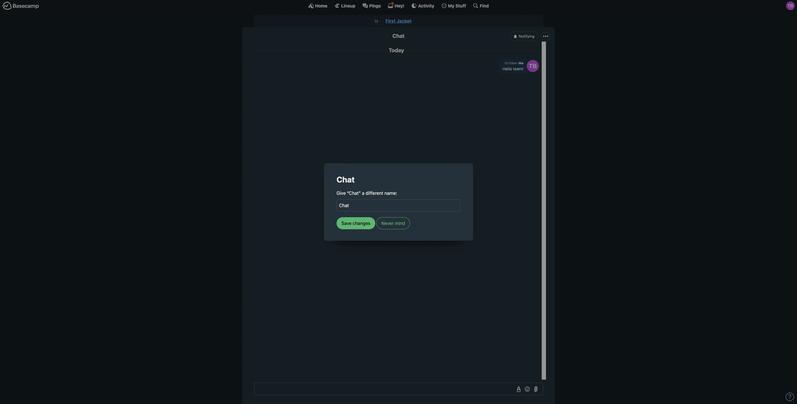 Task type: describe. For each thing, give the bounding box(es) containing it.
lineup link
[[334, 3, 355, 9]]

give
[[337, 191, 346, 196]]

find button
[[473, 3, 489, 9]]

team!
[[513, 66, 524, 71]]

switch accounts image
[[2, 1, 39, 10]]

0 horizontal spatial chat
[[337, 175, 355, 184]]

tyler black image inside main "element"
[[786, 1, 795, 10]]

activity link
[[411, 3, 434, 9]]

notifying
[[519, 34, 535, 38]]

my
[[448, 3, 454, 8]]

"chat"
[[347, 191, 361, 196]]

my stuff button
[[441, 3, 466, 9]]

never
[[381, 221, 394, 226]]

lineup
[[341, 3, 355, 8]]

10:09am link
[[505, 61, 518, 65]]

name:
[[385, 191, 397, 196]]

pings button
[[362, 3, 381, 9]]

find
[[480, 3, 489, 8]]



Task type: vqa. For each thing, say whether or not it's contained in the screenshot.
Give "Chat" a different name:
yes



Task type: locate. For each thing, give the bounding box(es) containing it.
hey! button
[[388, 3, 404, 9]]

home
[[315, 3, 328, 8]]

10:09am hello team!
[[503, 61, 524, 71]]

10:09am element
[[505, 61, 518, 65]]

pings
[[369, 3, 381, 8]]

first jacket
[[386, 18, 412, 24]]

1 vertical spatial tyler black image
[[527, 60, 539, 72]]

None text field
[[254, 383, 543, 395]]

tyler black image
[[786, 1, 795, 10], [527, 60, 539, 72]]

1 vertical spatial chat
[[337, 175, 355, 184]]

home link
[[308, 3, 328, 9]]

my stuff
[[448, 3, 466, 8]]

give "chat" a different name:
[[337, 191, 397, 196]]

chat up give
[[337, 175, 355, 184]]

stuff
[[456, 3, 466, 8]]

activity
[[418, 3, 434, 8]]

0 vertical spatial tyler black image
[[786, 1, 795, 10]]

a
[[362, 191, 364, 196]]

0 horizontal spatial tyler black image
[[527, 60, 539, 72]]

hello
[[503, 66, 512, 71]]

1 horizontal spatial tyler black image
[[786, 1, 795, 10]]

first jacket link
[[386, 18, 412, 24]]

main element
[[0, 0, 797, 11]]

jacket
[[397, 18, 412, 24]]

different
[[366, 191, 383, 196]]

notifying link
[[510, 32, 539, 41]]

never mind
[[381, 221, 405, 226]]

1 horizontal spatial chat
[[393, 33, 405, 39]]

mind
[[395, 221, 405, 226]]

Give "Chat" a different name: text field
[[337, 200, 461, 212]]

never mind button
[[377, 217, 410, 229]]

0 vertical spatial chat
[[393, 33, 405, 39]]

today
[[389, 47, 404, 53]]

None submit
[[337, 217, 375, 229]]

first
[[386, 18, 396, 24]]

hey!
[[395, 3, 404, 8]]

chat up today
[[393, 33, 405, 39]]

chat
[[393, 33, 405, 39], [337, 175, 355, 184]]

10:09am
[[505, 61, 518, 65]]



